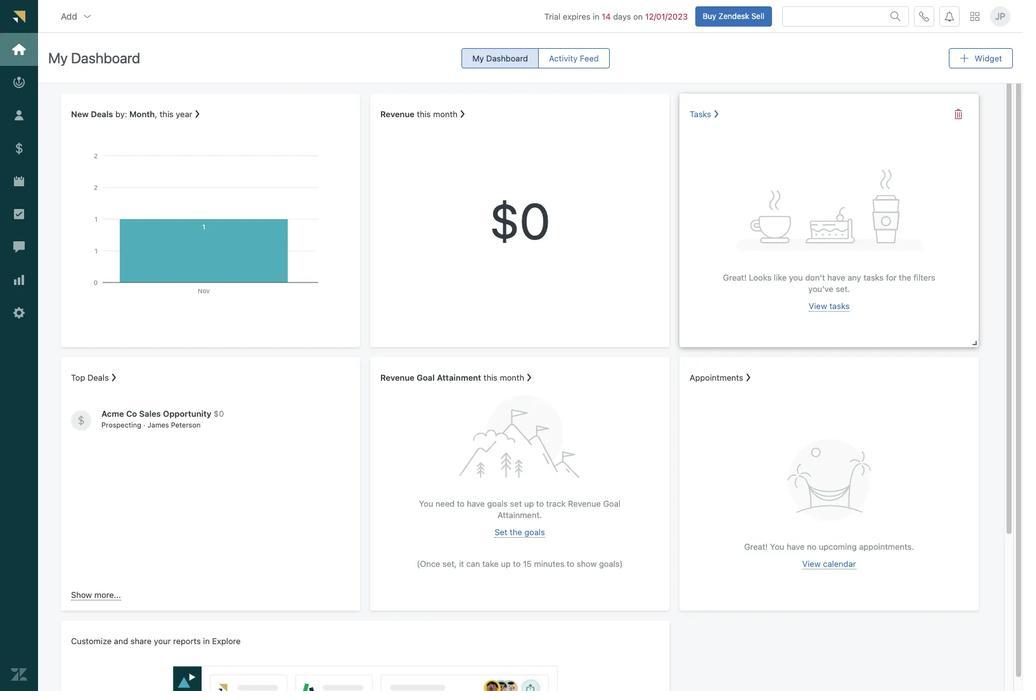 Task type: describe. For each thing, give the bounding box(es) containing it.
to left track
[[536, 499, 544, 509]]

goal inside you need to have goals set up to track revenue goal attainment.
[[603, 499, 621, 509]]

calendar
[[823, 559, 856, 569]]

view tasks link
[[809, 301, 850, 312]]

2 horizontal spatial this
[[484, 373, 498, 383]]

great! you have no upcoming appointments.
[[744, 542, 914, 552]]

top
[[71, 373, 85, 383]]

set
[[495, 527, 508, 537]]

tasks
[[690, 109, 711, 119]]

calls image
[[919, 11, 929, 21]]

0 horizontal spatial in
[[203, 637, 210, 647]]

reports
[[173, 637, 201, 647]]

(once
[[417, 559, 440, 569]]

(once set, it can take up to 15 minutes to show goals)
[[417, 559, 623, 569]]

to left show
[[567, 559, 575, 569]]

customize
[[71, 637, 112, 647]]

set.
[[836, 284, 850, 294]]

activity
[[549, 53, 578, 63]]

0 vertical spatial month
[[433, 109, 458, 119]]

1 horizontal spatial my
[[472, 53, 484, 63]]

add button
[[51, 4, 103, 29]]

tasks inside great! looks like you don't have any tasks for the filters you've set.
[[864, 273, 884, 283]]

great! for great! looks like you don't have any tasks for the filters you've set.
[[723, 273, 747, 283]]

goals)
[[599, 559, 623, 569]]

bell image
[[945, 11, 955, 21]]

1 vertical spatial goals
[[524, 527, 545, 537]]

co
[[126, 409, 137, 419]]

,
[[155, 109, 157, 119]]

$0 inside acme co sales opportunity $0 prospecting james peterson
[[214, 409, 224, 419]]

trash image
[[954, 109, 964, 119]]

jp button
[[990, 6, 1011, 26]]

take
[[482, 559, 499, 569]]

appointments.
[[859, 542, 914, 552]]

customize and share your reports in explore
[[71, 637, 241, 647]]

12/01/2023
[[645, 11, 688, 21]]

chevron image for no
[[743, 373, 754, 383]]

view calendar link
[[802, 559, 856, 570]]

deals for top
[[87, 373, 109, 383]]

zendesk
[[719, 11, 749, 21]]

2 vertical spatial have
[[787, 542, 805, 552]]

set,
[[443, 559, 457, 569]]

peterson
[[171, 421, 201, 429]]

acme
[[101, 409, 124, 419]]

james
[[148, 421, 169, 429]]

buy
[[703, 11, 716, 21]]

add
[[61, 11, 77, 21]]

show
[[577, 559, 597, 569]]

0 horizontal spatial dashboard
[[71, 50, 140, 67]]

appointments
[[690, 373, 743, 383]]

days
[[613, 11, 631, 21]]

your
[[154, 637, 171, 647]]

revenue this month
[[380, 109, 458, 119]]

you've
[[808, 284, 834, 294]]

year
[[176, 109, 192, 119]]

to right need
[[457, 499, 465, 509]]

trial expires in 14 days on 12/01/2023
[[544, 11, 688, 21]]

show more...
[[71, 590, 121, 600]]

0 horizontal spatial the
[[510, 527, 522, 537]]

the inside great! looks like you don't have any tasks for the filters you've set.
[[899, 273, 911, 283]]

show
[[71, 590, 92, 600]]

need
[[436, 499, 455, 509]]

activity feed
[[549, 53, 599, 63]]

0 horizontal spatial this
[[160, 109, 174, 119]]

chevron down image
[[82, 11, 92, 21]]

it
[[459, 559, 464, 569]]

0 horizontal spatial my
[[48, 50, 68, 67]]

up inside you need to have goals set up to track revenue goal attainment.
[[524, 499, 534, 509]]

revenue inside you need to have goals set up to track revenue goal attainment.
[[568, 499, 601, 509]]

by:
[[115, 109, 127, 119]]

buy zendesk sell button
[[695, 6, 772, 26]]

feed
[[580, 53, 599, 63]]

buy zendesk sell
[[703, 11, 765, 21]]

sales
[[139, 409, 161, 419]]



Task type: vqa. For each thing, say whether or not it's contained in the screenshot.
integrations within the dropdown button
no



Task type: locate. For each thing, give the bounding box(es) containing it.
revenue
[[380, 109, 415, 119], [380, 373, 415, 383], [568, 499, 601, 509]]

1 vertical spatial tasks
[[830, 301, 850, 311]]

filters
[[914, 273, 935, 283]]

to left 15
[[513, 559, 521, 569]]

1 vertical spatial great!
[[744, 542, 768, 552]]

jp
[[995, 11, 1006, 21]]

1 vertical spatial $0
[[214, 409, 224, 419]]

view down the no
[[802, 559, 821, 569]]

1 vertical spatial revenue
[[380, 373, 415, 383]]

goals down attainment.
[[524, 527, 545, 537]]

the right set on the left bottom of the page
[[510, 527, 522, 537]]

you left the no
[[770, 542, 785, 552]]

0 horizontal spatial chevron image
[[524, 373, 534, 383]]

have inside you need to have goals set up to track revenue goal attainment.
[[467, 499, 485, 509]]

deals left by:
[[91, 109, 113, 119]]

and
[[114, 637, 128, 647]]

0 vertical spatial you
[[419, 499, 433, 509]]

2 vertical spatial revenue
[[568, 499, 601, 509]]

tasks left for
[[864, 273, 884, 283]]

in
[[593, 11, 600, 21], [203, 637, 210, 647]]

sell
[[752, 11, 765, 21]]

$0
[[490, 191, 550, 250], [214, 409, 224, 419]]

1 vertical spatial goal
[[603, 499, 621, 509]]

goals inside you need to have goals set up to track revenue goal attainment.
[[487, 499, 508, 509]]

looks
[[749, 273, 772, 283]]

0 vertical spatial deals
[[91, 109, 113, 119]]

the
[[899, 273, 911, 283], [510, 527, 522, 537]]

track
[[546, 499, 566, 509]]

in left 14
[[593, 11, 600, 21]]

deals right top
[[87, 373, 109, 383]]

show more... link
[[71, 590, 121, 601]]

view calendar
[[802, 559, 856, 569]]

set the goals
[[495, 527, 545, 537]]

0 horizontal spatial my dashboard
[[48, 50, 140, 67]]

1 horizontal spatial goal
[[603, 499, 621, 509]]

explore
[[212, 637, 241, 647]]

up right set
[[524, 499, 534, 509]]

1 horizontal spatial in
[[593, 11, 600, 21]]

up
[[524, 499, 534, 509], [501, 559, 511, 569]]

0 vertical spatial the
[[899, 273, 911, 283]]

0 vertical spatial great!
[[723, 273, 747, 283]]

great!
[[723, 273, 747, 283], [744, 542, 768, 552]]

dashboard left activity
[[486, 53, 528, 63]]

2 horizontal spatial have
[[827, 273, 846, 283]]

0 vertical spatial $0
[[490, 191, 550, 250]]

goals
[[487, 499, 508, 509], [524, 527, 545, 537]]

1 horizontal spatial you
[[770, 542, 785, 552]]

0 vertical spatial view
[[809, 301, 827, 311]]

1 horizontal spatial have
[[787, 542, 805, 552]]

1 horizontal spatial up
[[524, 499, 534, 509]]

1 horizontal spatial $0
[[490, 191, 550, 250]]

goals left set
[[487, 499, 508, 509]]

you need to have goals set up to track revenue goal attainment.
[[419, 499, 621, 521]]

0 horizontal spatial have
[[467, 499, 485, 509]]

tasks
[[864, 273, 884, 283], [830, 301, 850, 311]]

expires
[[563, 11, 591, 21]]

1 chevron image from the left
[[524, 373, 534, 383]]

great! looks like you don't have any tasks for the filters you've set.
[[723, 273, 935, 294]]

opportunity
[[163, 409, 211, 419]]

my
[[48, 50, 68, 67], [472, 53, 484, 63]]

attainment
[[437, 373, 481, 383]]

widget button
[[949, 48, 1013, 69]]

minutes
[[534, 559, 565, 569]]

1 horizontal spatial tasks
[[864, 273, 884, 283]]

my dashboard down 'chevron down' image
[[48, 50, 140, 67]]

1 vertical spatial in
[[203, 637, 210, 647]]

new deals by: month , this year
[[71, 109, 192, 119]]

revenue for revenue goal attainment
[[380, 373, 415, 383]]

great! for great! you have no upcoming appointments.
[[744, 542, 768, 552]]

search image
[[891, 11, 901, 21]]

top deals
[[71, 373, 109, 383]]

2 chevron image from the left
[[743, 373, 754, 383]]

0 vertical spatial have
[[827, 273, 846, 283]]

0 horizontal spatial up
[[501, 559, 511, 569]]

any
[[848, 273, 861, 283]]

have
[[827, 273, 846, 283], [467, 499, 485, 509], [787, 542, 805, 552]]

have left the no
[[787, 542, 805, 552]]

1 vertical spatial up
[[501, 559, 511, 569]]

0 horizontal spatial goal
[[417, 373, 435, 383]]

1 vertical spatial you
[[770, 542, 785, 552]]

chevron image for have
[[524, 373, 534, 383]]

month
[[129, 109, 155, 119]]

14
[[602, 11, 611, 21]]

you
[[789, 273, 803, 283]]

this
[[160, 109, 174, 119], [417, 109, 431, 119], [484, 373, 498, 383]]

0 vertical spatial revenue
[[380, 109, 415, 119]]

1 horizontal spatial my dashboard
[[472, 53, 528, 63]]

have inside great! looks like you don't have any tasks for the filters you've set.
[[827, 273, 846, 283]]

new
[[71, 109, 89, 119]]

0 vertical spatial goal
[[417, 373, 435, 383]]

dashboard down 'chevron down' image
[[71, 50, 140, 67]]

don't
[[805, 273, 825, 283]]

view
[[809, 301, 827, 311], [802, 559, 821, 569]]

great! left looks
[[723, 273, 747, 283]]

view tasks
[[809, 301, 850, 311]]

view for view tasks
[[809, 301, 827, 311]]

1 vertical spatial view
[[802, 559, 821, 569]]

1 vertical spatial month
[[500, 373, 524, 383]]

up right take
[[501, 559, 511, 569]]

upcoming
[[819, 542, 857, 552]]

0 horizontal spatial you
[[419, 499, 433, 509]]

1 horizontal spatial chevron image
[[743, 373, 754, 383]]

you left need
[[419, 499, 433, 509]]

deals image
[[76, 416, 86, 426]]

in right reports
[[203, 637, 210, 647]]

1 vertical spatial deals
[[87, 373, 109, 383]]

great! inside great! looks like you don't have any tasks for the filters you've set.
[[723, 273, 747, 283]]

you
[[419, 499, 433, 509], [770, 542, 785, 552]]

revenue for revenue
[[380, 109, 415, 119]]

have right need
[[467, 499, 485, 509]]

acme co sales opportunity $0 prospecting james peterson
[[101, 409, 224, 429]]

tasks down 'set.'
[[830, 301, 850, 311]]

set the goals link
[[495, 527, 545, 538]]

1 vertical spatial have
[[467, 499, 485, 509]]

zendesk products image
[[971, 12, 980, 21]]

0 vertical spatial in
[[593, 11, 600, 21]]

on
[[633, 11, 643, 21]]

0 vertical spatial goals
[[487, 499, 508, 509]]

view for view calendar
[[802, 559, 821, 569]]

chevron image
[[192, 109, 203, 119], [458, 109, 468, 119], [711, 109, 722, 119], [109, 373, 119, 383]]

1 horizontal spatial goals
[[524, 527, 545, 537]]

my dashboard link
[[462, 48, 539, 69]]

0 vertical spatial up
[[524, 499, 534, 509]]

share
[[130, 637, 152, 647]]

goal
[[417, 373, 435, 383], [603, 499, 621, 509]]

0 horizontal spatial month
[[433, 109, 458, 119]]

0 horizontal spatial tasks
[[830, 301, 850, 311]]

prospecting
[[101, 421, 141, 429]]

widget
[[975, 53, 1002, 63]]

goal left the attainment
[[417, 373, 435, 383]]

1 horizontal spatial this
[[417, 109, 431, 119]]

no
[[807, 542, 817, 552]]

deals for new
[[91, 109, 113, 119]]

deals
[[91, 109, 113, 119], [87, 373, 109, 383]]

1 horizontal spatial month
[[500, 373, 524, 383]]

1 horizontal spatial the
[[899, 273, 911, 283]]

my dashboard left activity
[[472, 53, 528, 63]]

have up 'set.'
[[827, 273, 846, 283]]

0 horizontal spatial goals
[[487, 499, 508, 509]]

add image
[[960, 53, 970, 63]]

dashboard
[[71, 50, 140, 67], [486, 53, 528, 63]]

for
[[886, 273, 897, 283]]

attainment.
[[498, 510, 542, 521]]

more...
[[94, 590, 121, 600]]

0 vertical spatial tasks
[[864, 273, 884, 283]]

zendesk image
[[11, 667, 27, 684]]

trial
[[544, 11, 561, 21]]

goal right track
[[603, 499, 621, 509]]

15
[[523, 559, 532, 569]]

great! left the no
[[744, 542, 768, 552]]

explore promo image
[[172, 666, 558, 692]]

the right for
[[899, 273, 911, 283]]

to
[[457, 499, 465, 509], [536, 499, 544, 509], [513, 559, 521, 569], [567, 559, 575, 569]]

like
[[774, 273, 787, 283]]

you inside you need to have goals set up to track revenue goal attainment.
[[419, 499, 433, 509]]

month
[[433, 109, 458, 119], [500, 373, 524, 383]]

chevron image
[[524, 373, 534, 383], [743, 373, 754, 383]]

revenue goal attainment this month
[[380, 373, 524, 383]]

0 horizontal spatial $0
[[214, 409, 224, 419]]

view down you've
[[809, 301, 827, 311]]

activity feed link
[[538, 48, 610, 69]]

1 vertical spatial the
[[510, 527, 522, 537]]

can
[[466, 559, 480, 569]]

set
[[510, 499, 522, 509]]

1 horizontal spatial dashboard
[[486, 53, 528, 63]]



